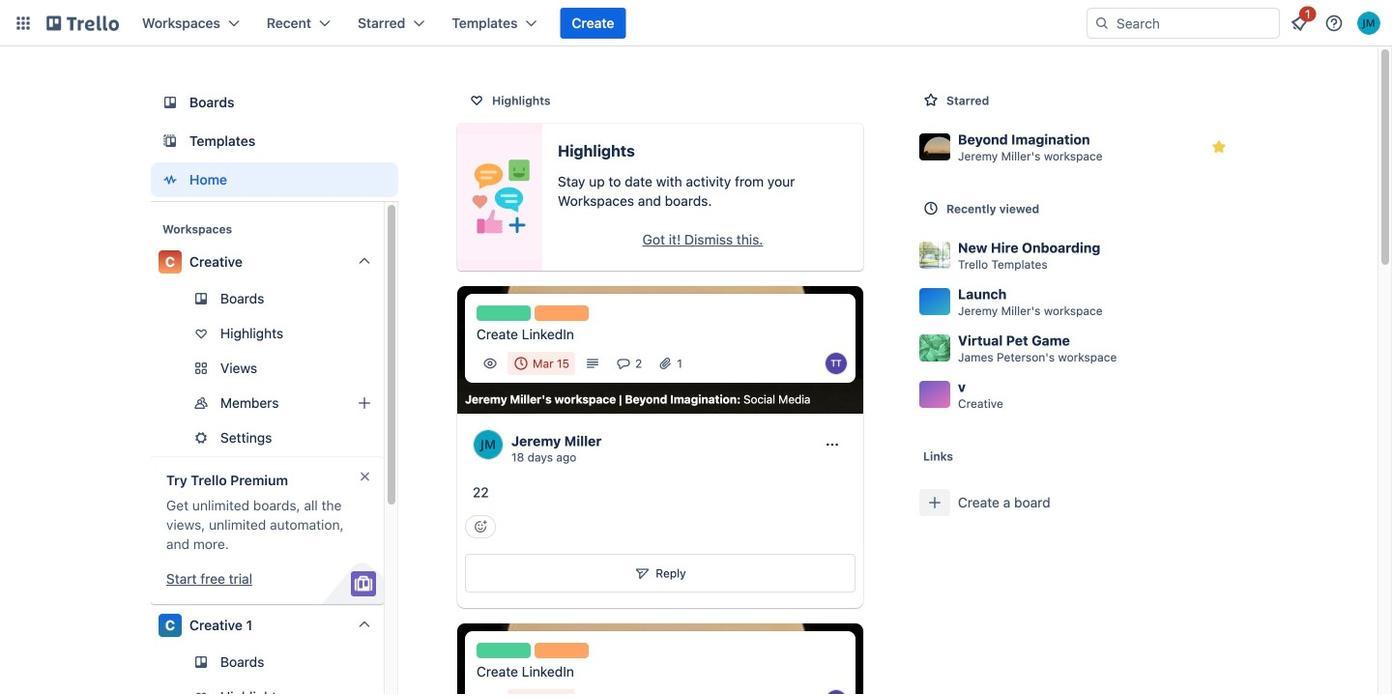 Task type: vqa. For each thing, say whether or not it's contained in the screenshot.
'Back to home' image
yes



Task type: describe. For each thing, give the bounding box(es) containing it.
jeremy miller (jeremymiller198) image
[[1357, 12, 1380, 35]]

2 color: orange, title: none image from the top
[[535, 643, 589, 658]]

back to home image
[[46, 8, 119, 39]]

1 notification image
[[1288, 12, 1311, 35]]

add reaction image
[[465, 515, 496, 539]]

1 color: orange, title: none image from the top
[[535, 305, 589, 321]]

template board image
[[159, 130, 182, 153]]

3 forward image from the top
[[380, 426, 403, 450]]

1 forward image from the top
[[380, 357, 403, 380]]



Task type: locate. For each thing, give the bounding box(es) containing it.
forward image
[[380, 357, 403, 380], [380, 392, 403, 415], [380, 426, 403, 450]]

1 vertical spatial color: orange, title: none image
[[535, 643, 589, 658]]

board image
[[159, 91, 182, 114]]

search image
[[1094, 15, 1110, 31]]

add image
[[353, 392, 376, 415]]

1 vertical spatial color: green, title: none image
[[477, 643, 531, 658]]

color: green, title: none image
[[477, 305, 531, 321], [477, 643, 531, 658]]

click to unstar beyond imagination. it will be removed from your starred list. image
[[1209, 137, 1229, 157]]

color: orange, title: none image
[[535, 305, 589, 321], [535, 643, 589, 658]]

Search field
[[1087, 8, 1280, 39]]

0 vertical spatial forward image
[[380, 357, 403, 380]]

home image
[[159, 168, 182, 191]]

2 vertical spatial forward image
[[380, 426, 403, 450]]

0 vertical spatial color: green, title: none image
[[477, 305, 531, 321]]

1 color: green, title: none image from the top
[[477, 305, 531, 321]]

0 vertical spatial color: orange, title: none image
[[535, 305, 589, 321]]

2 forward image from the top
[[380, 392, 403, 415]]

open information menu image
[[1324, 14, 1344, 33]]

color: green, title: none image for first color: orange, title: none image from the bottom
[[477, 643, 531, 658]]

1 vertical spatial forward image
[[380, 392, 403, 415]]

primary element
[[0, 0, 1392, 46]]

color: green, title: none image for first color: orange, title: none image from the top of the page
[[477, 305, 531, 321]]

2 color: green, title: none image from the top
[[477, 643, 531, 658]]



